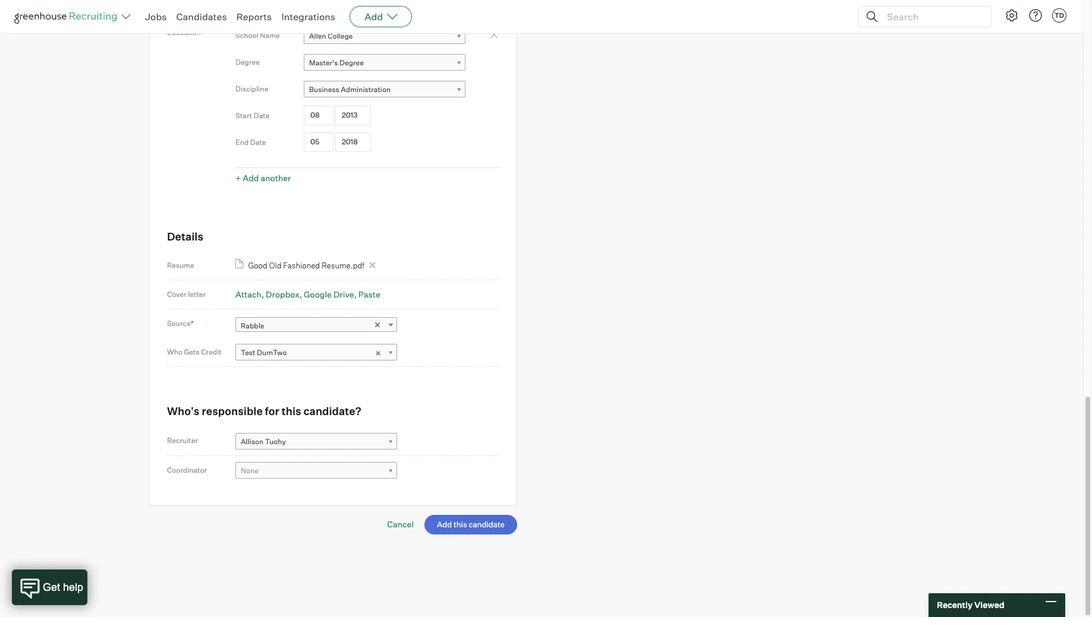 Task type: locate. For each thing, give the bounding box(es) containing it.
good
[[248, 261, 268, 271]]

1 vertical spatial mm text field
[[304, 133, 334, 152]]

dropbox link
[[266, 290, 302, 300]]

allen college
[[309, 31, 353, 40]]

add inside add popup button
[[365, 11, 383, 23]]

education element
[[236, 22, 499, 187]]

source *
[[167, 320, 194, 329]]

allison tuohy
[[241, 438, 286, 446]]

*
[[191, 320, 194, 329]]

2 mm text field from the top
[[304, 133, 334, 152]]

business administration link
[[304, 81, 466, 98]]

who's responsible for this candidate?
[[167, 405, 362, 418]]

0 vertical spatial add
[[365, 11, 383, 23]]

end
[[236, 138, 249, 147]]

1 mm text field from the top
[[304, 106, 334, 125]]

google drive link
[[304, 290, 357, 300]]

source
[[167, 320, 191, 329]]

Search text field
[[884, 8, 981, 25]]

start
[[236, 111, 252, 120]]

good old fashioned resume.pdf
[[248, 261, 365, 271]]

viewed
[[975, 601, 1005, 611]]

mm text field down business
[[304, 106, 334, 125]]

recently
[[937, 601, 973, 611]]

credit
[[201, 348, 222, 357]]

test dumtwo link
[[236, 345, 397, 362]]

recently viewed
[[937, 601, 1005, 611]]

responsible
[[202, 405, 263, 418]]

mm text field left yyyy text field
[[304, 133, 334, 152]]

date
[[254, 111, 270, 120], [250, 138, 266, 147]]

master's
[[309, 58, 338, 67]]

fashioned
[[283, 261, 320, 271]]

reports link
[[236, 11, 272, 23]]

test dumtwo
[[241, 349, 287, 358]]

0 vertical spatial date
[[254, 111, 270, 120]]

paste link
[[358, 290, 380, 300]]

school
[[236, 31, 258, 40]]

jobs link
[[145, 11, 167, 23]]

1 horizontal spatial add
[[365, 11, 383, 23]]

degree
[[236, 58, 260, 67], [340, 58, 364, 67]]

td button
[[1050, 6, 1069, 25]]

attach
[[236, 290, 262, 300]]

0 vertical spatial mm text field
[[304, 106, 334, 125]]

+
[[236, 173, 241, 183]]

td
[[1055, 11, 1065, 20]]

None submit
[[425, 516, 517, 535]]

date right end
[[250, 138, 266, 147]]

MM text field
[[304, 106, 334, 125], [304, 133, 334, 152]]

degree down school
[[236, 58, 260, 67]]

cancel
[[387, 520, 414, 530]]

name
[[260, 31, 280, 40]]

add
[[365, 11, 383, 23], [243, 173, 259, 183]]

None file field
[[14, 559, 165, 571], [0, 574, 150, 586], [14, 559, 165, 571], [0, 574, 150, 586]]

candidates
[[176, 11, 227, 23]]

cancel link
[[387, 520, 414, 530]]

this
[[282, 405, 301, 418]]

YYYY text field
[[335, 133, 371, 152]]

0 horizontal spatial add
[[243, 173, 259, 183]]

date right start
[[254, 111, 270, 120]]

gets
[[184, 348, 200, 357]]

add up allen college link
[[365, 11, 383, 23]]

degree up business administration
[[340, 58, 364, 67]]

add right + on the left of page
[[243, 173, 259, 183]]

administration
[[341, 85, 391, 94]]

business
[[309, 85, 339, 94]]

date for start date
[[254, 111, 270, 120]]

1 vertical spatial date
[[250, 138, 266, 147]]

+ add another link
[[236, 173, 291, 183]]

another
[[261, 173, 291, 183]]

old
[[269, 261, 282, 271]]

1 vertical spatial add
[[243, 173, 259, 183]]

tuohy
[[265, 438, 286, 446]]

YYYY text field
[[335, 106, 371, 125]]

jobs
[[145, 11, 167, 23]]

td button
[[1053, 8, 1067, 23]]

resume.pdf
[[322, 261, 365, 271]]

add button
[[350, 6, 412, 27]]

start date
[[236, 111, 270, 120]]

+ add another
[[236, 173, 291, 183]]

0 horizontal spatial degree
[[236, 58, 260, 67]]



Task type: vqa. For each thing, say whether or not it's contained in the screenshot.
current Password Field
no



Task type: describe. For each thing, give the bounding box(es) containing it.
discipline
[[236, 84, 268, 93]]

integrations link
[[282, 11, 336, 23]]

resume
[[167, 261, 194, 270]]

date for end date
[[250, 138, 266, 147]]

business administration
[[309, 85, 391, 94]]

dropbox
[[266, 290, 300, 300]]

allison tuohy link
[[236, 433, 397, 451]]

end date
[[236, 138, 266, 147]]

1 horizontal spatial degree
[[340, 58, 364, 67]]

who's
[[167, 405, 200, 418]]

greenhouse recruiting image
[[14, 10, 121, 24]]

education
[[167, 28, 201, 37]]

cover
[[167, 290, 186, 299]]

mm text field for start date
[[304, 106, 334, 125]]

allen
[[309, 31, 326, 40]]

college
[[328, 31, 353, 40]]

for
[[265, 405, 280, 418]]

none link
[[236, 463, 397, 480]]

cover letter
[[167, 290, 206, 299]]

test
[[241, 349, 255, 358]]

reports
[[236, 11, 272, 23]]

mm text field for end date
[[304, 133, 334, 152]]

who
[[167, 348, 182, 357]]

candidates link
[[176, 11, 227, 23]]

rabble
[[241, 322, 264, 330]]

dumtwo
[[257, 349, 287, 358]]

details
[[167, 230, 203, 243]]

letter
[[188, 290, 206, 299]]

coordinator
[[167, 466, 207, 475]]

attach link
[[236, 290, 264, 300]]

candidate?
[[304, 405, 362, 418]]

add inside education element
[[243, 173, 259, 183]]

allison
[[241, 438, 264, 446]]

school name
[[236, 31, 280, 40]]

who gets credit
[[167, 348, 222, 357]]

none
[[241, 467, 259, 476]]

master's degree
[[309, 58, 364, 67]]

configure image
[[1005, 8, 1019, 23]]

paste
[[358, 290, 380, 300]]

recruiter
[[167, 436, 198, 445]]

google
[[304, 290, 332, 300]]

master's degree link
[[304, 54, 466, 71]]

allen college link
[[304, 27, 466, 44]]

rabble link
[[236, 317, 397, 335]]

drive
[[334, 290, 354, 300]]

integrations
[[282, 11, 336, 23]]

attach dropbox google drive paste
[[236, 290, 380, 300]]



